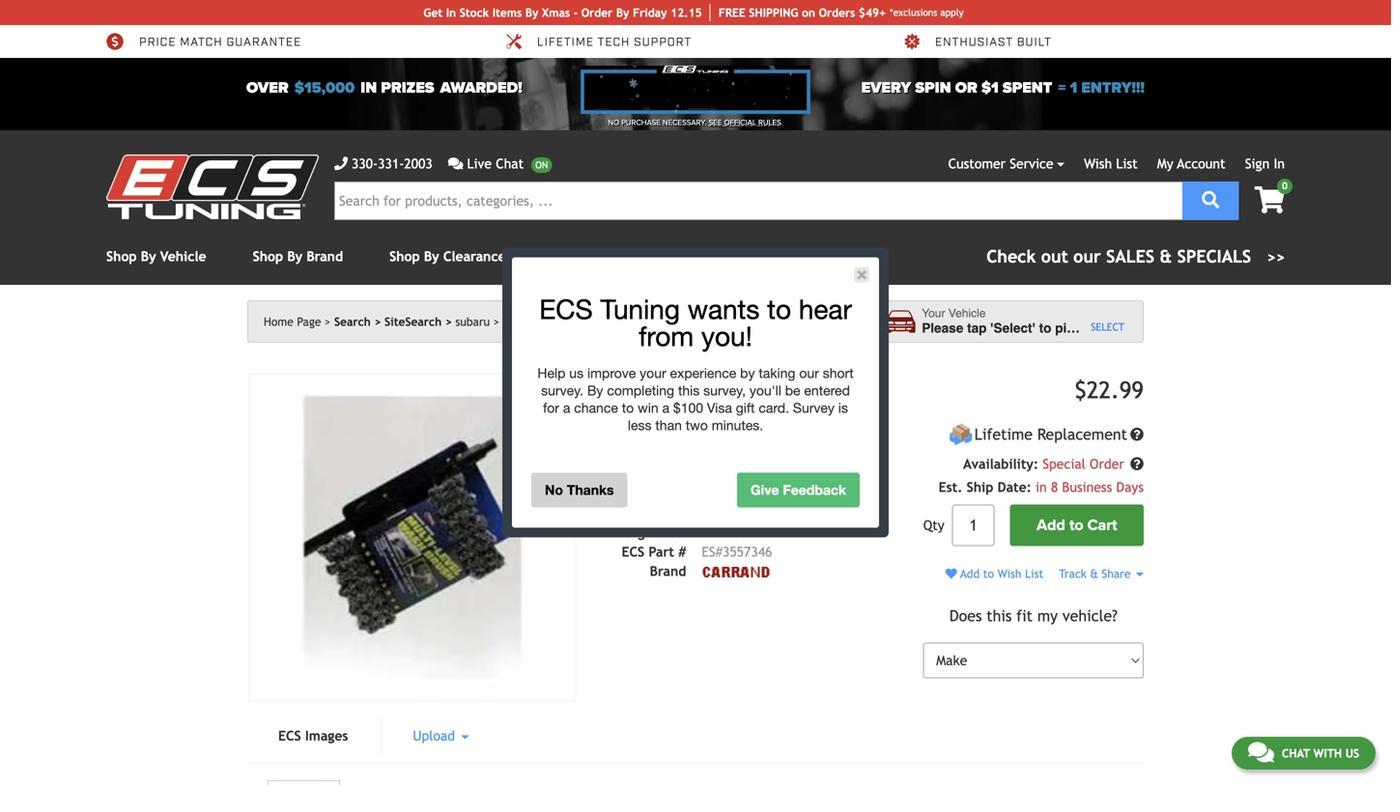 Task type: vqa. For each thing, say whether or not it's contained in the screenshot.
leftmost Genuine BMW image
no



Task type: locate. For each thing, give the bounding box(es) containing it.
this left fit
[[987, 607, 1012, 625]]

& right sales
[[1160, 247, 1173, 267]]

0 vertical spatial add
[[1037, 516, 1066, 535]]

1 horizontal spatial vehicle
[[949, 307, 986, 321]]

lifetime down get in stock items by xmas - order by friday 12.15
[[537, 35, 595, 50]]

spent
[[1003, 79, 1053, 97]]

brand down crd93060 ecs part #
[[650, 564, 687, 579]]

official
[[724, 118, 757, 128]]

ecs up us at the top left of the page
[[540, 294, 593, 325]]

2 horizontal spatial ecs
[[622, 545, 645, 560]]

ecs inside ecs tuning wants to hear from you!
[[540, 294, 593, 325]]

home
[[264, 315, 294, 329]]

1 empty star image from the left
[[609, 483, 626, 500]]

es#3557346 - crd93060 - tri-level wash brush 8" wide - car wash brush with 48" handle - carrand - audi bmw volkswagen mercedes benz mini porsche image
[[249, 374, 577, 702], [268, 781, 340, 786]]

1 horizontal spatial ecs
[[540, 294, 593, 325]]

add to wish list link
[[946, 567, 1044, 581]]

part right the mfg
[[649, 525, 675, 541]]

shop by clearance link
[[390, 249, 506, 264]]

1 vertical spatial #
[[679, 545, 687, 560]]

friday
[[633, 6, 667, 19]]

0 horizontal spatial this
[[679, 383, 700, 399]]

0 horizontal spatial in
[[446, 6, 456, 19]]

shop by vehicle link
[[106, 249, 206, 264]]

gift
[[736, 400, 755, 416]]

by left the xmas
[[526, 6, 539, 19]]

2 question circle image from the top
[[1131, 458, 1144, 471]]

& right track
[[1091, 567, 1099, 581]]

track & share button
[[1060, 567, 1144, 581]]

no left purchase
[[608, 118, 620, 128]]

#
[[679, 525, 687, 541], [679, 545, 687, 560]]

0 vertical spatial no
[[608, 118, 620, 128]]

home page link
[[264, 315, 331, 329]]

1 vertical spatial no
[[545, 482, 563, 498]]

1 horizontal spatial in
[[1274, 156, 1286, 172]]

vehicle up tap
[[949, 307, 986, 321]]

track
[[1060, 567, 1087, 581]]

write a review link
[[694, 483, 777, 500]]

survey,
[[704, 383, 746, 399]]

0 vertical spatial question circle image
[[1131, 428, 1144, 442]]

by
[[741, 365, 755, 381]]

in left prizes
[[361, 79, 377, 97]]

free ship ping on orders $49+ *exclusions apply
[[719, 6, 964, 19]]

in right sign
[[1274, 156, 1286, 172]]

ship
[[749, 6, 773, 19]]

1 vertical spatial question circle image
[[1131, 458, 1144, 471]]

a right 'pick'
[[1086, 321, 1093, 336]]

0 horizontal spatial shop
[[106, 249, 137, 264]]

shop for shop by clearance
[[390, 249, 420, 264]]

entry!!!
[[1082, 79, 1145, 97]]

spin
[[916, 79, 952, 97]]

ecs tuning wants to hear from you!
[[540, 294, 852, 352]]

no
[[608, 118, 620, 128], [545, 482, 563, 498]]

1 horizontal spatial add
[[1037, 516, 1066, 535]]

ecs tuning 'spin to win' contest logo image
[[581, 66, 811, 114]]

ecs for ecs tuning wants to hear from you!
[[540, 294, 593, 325]]

vehicle down ecs tuning image at top
[[160, 249, 206, 264]]

0 vertical spatial #
[[679, 525, 687, 541]]

2 vertical spatial ecs
[[278, 729, 301, 744]]

qty
[[924, 518, 945, 533]]

by left the clearance
[[424, 249, 439, 264]]

0 horizontal spatial chat
[[496, 156, 524, 172]]

1 vertical spatial in
[[1036, 480, 1047, 495]]

ecs left images
[[278, 729, 301, 744]]

0 horizontal spatial &
[[1091, 567, 1099, 581]]

-
[[574, 6, 578, 19]]

brand for es# 3557346 brand
[[650, 564, 687, 579]]

2 part from the top
[[649, 545, 675, 560]]

from
[[639, 321, 694, 352]]

0 link
[[1240, 179, 1293, 216]]

1 vertical spatial part
[[649, 545, 675, 560]]

comments image
[[448, 157, 463, 171]]

0 horizontal spatial wish
[[998, 567, 1022, 581]]

order up business
[[1090, 457, 1125, 472]]

0 vertical spatial this
[[679, 383, 700, 399]]

replacement
[[1038, 426, 1128, 444]]

account
[[1178, 156, 1226, 172]]

1 vertical spatial list
[[1026, 567, 1044, 581]]

shop by brand link
[[253, 249, 343, 264]]

necessary.
[[663, 118, 707, 128]]

cart
[[1088, 516, 1118, 535]]

in left 8
[[1036, 480, 1047, 495]]

wide
[[609, 399, 664, 426]]

in right get
[[446, 6, 456, 19]]

give feedback link
[[737, 473, 860, 508]]

to left 'pick'
[[1040, 321, 1052, 336]]

chat
[[496, 156, 524, 172], [1283, 747, 1311, 761]]

1 horizontal spatial order
[[1090, 457, 1125, 472]]

write a review
[[694, 483, 777, 500]]

on
[[802, 6, 816, 19]]

question circle image
[[1131, 428, 1144, 442], [1131, 458, 1144, 471]]

1 vertical spatial lifetime
[[975, 426, 1033, 444]]

# up es# 3557346 brand
[[679, 525, 687, 541]]

vehicle?
[[1063, 607, 1118, 625]]

to inside ecs tuning wants to hear from you!
[[768, 294, 792, 325]]

ecs tuning image
[[106, 155, 319, 219]]

1 horizontal spatial lifetime
[[975, 426, 1033, 444]]

upload button
[[382, 717, 500, 756]]

wish up fit
[[998, 567, 1022, 581]]

to left cart
[[1070, 516, 1084, 535]]

1 horizontal spatial in
[[1036, 480, 1047, 495]]

in for sign
[[1274, 156, 1286, 172]]

ecs down the mfg
[[622, 545, 645, 560]]

in
[[361, 79, 377, 97], [1036, 480, 1047, 495]]

brand inside es# 3557346 brand
[[650, 564, 687, 579]]

1 horizontal spatial brand
[[650, 564, 687, 579]]

you'll
[[750, 383, 782, 399]]

chat right the live
[[496, 156, 524, 172]]

1 horizontal spatial &
[[1160, 247, 1173, 267]]

1 question circle image from the top
[[1131, 428, 1144, 442]]

lifetime inside 'link'
[[537, 35, 595, 50]]

list left my
[[1117, 156, 1138, 172]]

live
[[467, 156, 492, 172]]

part down mfg part #
[[649, 545, 675, 560]]

2 shop from the left
[[253, 249, 283, 264]]

list left track
[[1026, 567, 1044, 581]]

2 horizontal spatial shop
[[390, 249, 420, 264]]

images
[[305, 729, 348, 744]]

1 horizontal spatial no
[[608, 118, 620, 128]]

sales & specials link
[[987, 244, 1286, 270]]

0 horizontal spatial brand
[[307, 249, 343, 264]]

0 vertical spatial brand
[[307, 249, 343, 264]]

wash
[[712, 373, 768, 400]]

1 vertical spatial add
[[961, 567, 980, 581]]

0 vertical spatial &
[[1160, 247, 1173, 267]]

wish right the service
[[1085, 156, 1113, 172]]

to
[[768, 294, 792, 325], [1040, 321, 1052, 336], [622, 400, 634, 416], [1070, 516, 1084, 535], [984, 567, 995, 581]]

shop by brand
[[253, 249, 343, 264]]

empty star image
[[609, 483, 626, 500], [626, 483, 643, 500]]

sales
[[1107, 247, 1155, 267]]

1 vertical spatial this
[[987, 607, 1012, 625]]

mfg
[[623, 525, 645, 541]]

1 shop from the left
[[106, 249, 137, 264]]

brand for shop by brand
[[307, 249, 343, 264]]

match
[[180, 35, 223, 50]]

brush
[[775, 373, 836, 400]]

give
[[751, 482, 780, 498]]

question circle image down the 22.99
[[1131, 428, 1144, 442]]

add right 'heart' image
[[961, 567, 980, 581]]

1 vertical spatial in
[[1274, 156, 1286, 172]]

add to cart button
[[1011, 505, 1144, 546]]

shop for shop by vehicle
[[106, 249, 137, 264]]

tech
[[598, 35, 631, 50]]

ping
[[773, 6, 799, 19]]

1 vertical spatial ecs
[[622, 545, 645, 560]]

does this fit my vehicle?
[[950, 607, 1118, 625]]

order right the -
[[582, 6, 613, 19]]

331-
[[378, 156, 404, 172]]

0 horizontal spatial no
[[545, 482, 563, 498]]

0 vertical spatial es#3557346 - crd93060 - tri-level wash brush 8" wide - car wash brush with 48" handle - carrand - audi bmw volkswagen mercedes benz mini porsche image
[[249, 374, 577, 702]]

1 vertical spatial &
[[1091, 567, 1099, 581]]

stock
[[460, 6, 489, 19]]

add inside button
[[1037, 516, 1066, 535]]

with
[[1314, 747, 1343, 761]]

lifetime tech support
[[537, 35, 692, 50]]

availability:
[[964, 457, 1039, 472]]

0 vertical spatial in
[[361, 79, 377, 97]]

by up chance
[[588, 383, 604, 399]]

price match guarantee
[[139, 35, 302, 50]]

to left hear
[[768, 294, 792, 325]]

subaru
[[456, 315, 490, 329]]

0 horizontal spatial lifetime
[[537, 35, 595, 50]]

0 vertical spatial lifetime
[[537, 35, 595, 50]]

0 vertical spatial ecs
[[540, 294, 593, 325]]

1 horizontal spatial wish
[[1085, 156, 1113, 172]]

review
[[739, 483, 777, 500]]

a right for
[[563, 400, 571, 416]]

lifetime tech support link
[[505, 33, 692, 50]]

1 vertical spatial brand
[[650, 564, 687, 579]]

get in stock items by xmas - order by friday 12.15
[[424, 6, 702, 19]]

0 horizontal spatial add
[[961, 567, 980, 581]]

0 vertical spatial part
[[649, 525, 675, 541]]

this inside help us improve your experience by taking our short survey. by completing this survey, you'll be entered for a chance to win a $100 visa gift card. survey is less than two minutes.
[[679, 383, 700, 399]]

help
[[538, 365, 566, 381]]

fit
[[1017, 607, 1033, 625]]

enthusiast
[[936, 35, 1014, 50]]

1 horizontal spatial list
[[1117, 156, 1138, 172]]

0 vertical spatial list
[[1117, 156, 1138, 172]]

None text field
[[953, 505, 995, 546]]

1 horizontal spatial shop
[[253, 249, 283, 264]]

carrand image
[[702, 568, 772, 578]]

lifetime up the "availability:"
[[975, 426, 1033, 444]]

purchase
[[622, 118, 661, 128]]

question circle image up days
[[1131, 458, 1144, 471]]

taking
[[759, 365, 796, 381]]

price
[[139, 35, 176, 50]]

&
[[1160, 247, 1173, 267], [1091, 567, 1099, 581]]

2 # from the top
[[679, 545, 687, 560]]

chat left with
[[1283, 747, 1311, 761]]

no for no thanks
[[545, 482, 563, 498]]

0 vertical spatial in
[[446, 6, 456, 19]]

$49+
[[859, 6, 886, 19]]

0 horizontal spatial order
[[582, 6, 613, 19]]

a up than
[[663, 400, 670, 416]]

no left thanks
[[545, 482, 563, 498]]

# left es#
[[679, 545, 687, 560]]

by
[[526, 6, 539, 19], [617, 6, 630, 19], [141, 249, 156, 264], [287, 249, 303, 264], [424, 249, 439, 264], [588, 383, 604, 399]]

entered
[[805, 383, 851, 399]]

1 vertical spatial chat
[[1283, 747, 1311, 761]]

3 shop from the left
[[390, 249, 420, 264]]

0 horizontal spatial ecs
[[278, 729, 301, 744]]

order
[[582, 6, 613, 19], [1090, 457, 1125, 472]]

0 horizontal spatial vehicle
[[160, 249, 206, 264]]

brand up page
[[307, 249, 343, 264]]

question circle image for lifetime replacement
[[1131, 428, 1144, 442]]

1 vertical spatial order
[[1090, 457, 1125, 472]]

0 vertical spatial vehicle
[[160, 249, 206, 264]]

page
[[297, 315, 321, 329]]

this up $100
[[679, 383, 700, 399]]

customer service button
[[949, 154, 1065, 174]]

search image
[[1203, 191, 1220, 209]]

lifetime
[[537, 35, 595, 50], [975, 426, 1033, 444]]

1 part from the top
[[649, 525, 675, 541]]

add down 8
[[1037, 516, 1066, 535]]

1 vertical spatial vehicle
[[949, 307, 986, 321]]

to left win
[[622, 400, 634, 416]]



Task type: describe. For each thing, give the bounding box(es) containing it.
tap
[[968, 321, 987, 336]]

0
[[1283, 180, 1288, 191]]

add for add to wish list
[[961, 567, 980, 581]]

card.
[[759, 400, 790, 416]]

0 horizontal spatial list
[[1026, 567, 1044, 581]]

add for add to cart
[[1037, 516, 1066, 535]]

level
[[647, 373, 705, 400]]

us
[[1346, 747, 1360, 761]]

help us improve your experience by taking our short survey. by completing this survey, you'll be entered for a chance to win a $100 visa gift card. survey is less than two minutes.
[[538, 365, 854, 434]]

items
[[493, 6, 522, 19]]

short
[[823, 365, 854, 381]]

hear
[[799, 294, 852, 325]]

lifetime for lifetime tech support
[[537, 35, 595, 50]]

does
[[950, 607, 982, 625]]

0 horizontal spatial in
[[361, 79, 377, 97]]

prizes
[[381, 79, 435, 97]]

support
[[634, 35, 692, 50]]

no thanks
[[545, 482, 614, 498]]

330-331-2003 link
[[334, 154, 433, 174]]

shopping cart image
[[1255, 187, 1286, 214]]

# inside crd93060 ecs part #
[[679, 545, 687, 560]]

upload
[[413, 729, 459, 744]]

a inside your vehicle please tap 'select' to pick a vehicle
[[1086, 321, 1093, 336]]

phone image
[[334, 157, 348, 171]]

question circle image for special order
[[1131, 458, 1144, 471]]

by left friday
[[617, 6, 630, 19]]

*exclusions
[[890, 7, 938, 18]]

ecs images link
[[247, 717, 379, 756]]

enthusiast built
[[936, 35, 1053, 50]]

service
[[1010, 156, 1054, 172]]

330-
[[352, 156, 378, 172]]

my account
[[1158, 156, 1226, 172]]

orders
[[819, 6, 856, 19]]

1
[[1071, 79, 1078, 97]]

pick
[[1056, 321, 1082, 336]]

live chat link
[[448, 154, 552, 174]]

survey.
[[541, 383, 584, 399]]

xmas
[[542, 6, 570, 19]]

see
[[709, 118, 722, 128]]

es# 3557346 brand
[[650, 545, 773, 579]]

ecs inside crd93060 ecs part #
[[622, 545, 645, 560]]

vehicle
[[1097, 321, 1141, 336]]

apply
[[941, 7, 964, 18]]

availability: special order
[[964, 457, 1129, 472]]

for
[[543, 400, 560, 416]]

days
[[1117, 480, 1144, 495]]

shop by vehicle
[[106, 249, 206, 264]]

comments image
[[1249, 741, 1275, 765]]

mfg part #
[[623, 525, 687, 541]]

select
[[1092, 321, 1125, 333]]

0 vertical spatial order
[[582, 6, 613, 19]]

no for no purchase necessary. see official rules .
[[608, 118, 620, 128]]

subaru link
[[456, 315, 500, 329]]

1 vertical spatial es#3557346 - crd93060 - tri-level wash brush 8" wide - car wash brush with 48" handle - carrand - audi bmw volkswagen mercedes benz mini porsche image
[[268, 781, 340, 786]]

win
[[638, 400, 659, 416]]

tri-level wash brush 8" wide
[[609, 373, 865, 426]]

survey
[[793, 400, 835, 416]]

1 # from the top
[[679, 525, 687, 541]]

$100
[[674, 400, 704, 416]]

select link
[[1092, 320, 1125, 336]]

in for get
[[446, 6, 456, 19]]

lifetime replacement
[[975, 426, 1128, 444]]

est.
[[939, 480, 963, 495]]

ecs for ecs images
[[278, 729, 301, 744]]

wants
[[688, 294, 760, 325]]

get
[[424, 6, 443, 19]]

thanks
[[567, 482, 614, 498]]

8"
[[843, 373, 865, 400]]

$1
[[982, 79, 999, 97]]

to inside help us improve your experience by taking our short survey. by completing this survey, you'll be entered for a chance to win a $100 visa gift card. survey is less than two minutes.
[[622, 400, 634, 416]]

write
[[694, 483, 725, 500]]

es#3557346
[[503, 315, 570, 329]]

guarantee
[[227, 35, 302, 50]]

0 vertical spatial chat
[[496, 156, 524, 172]]

over $15,000 in prizes
[[246, 79, 435, 97]]

please
[[922, 321, 964, 336]]

vehicle inside your vehicle please tap 'select' to pick a vehicle
[[949, 307, 986, 321]]

crd93060 ecs part #
[[622, 525, 762, 560]]

search
[[334, 315, 371, 329]]

this product is lifetime replacement eligible image
[[949, 423, 974, 447]]

our
[[800, 365, 820, 381]]

1 horizontal spatial this
[[987, 607, 1012, 625]]

lifetime for lifetime replacement
[[975, 426, 1033, 444]]

by inside help us improve your experience by taking our short survey. by completing this survey, you'll be entered for a chance to win a $100 visa gift card. survey is less than two minutes.
[[588, 383, 604, 399]]

to inside your vehicle please tap 'select' to pick a vehicle
[[1040, 321, 1052, 336]]

two
[[686, 418, 708, 434]]

rules
[[759, 118, 782, 128]]

price match guarantee link
[[106, 33, 302, 50]]

chance
[[574, 400, 619, 416]]

by down ecs tuning image at top
[[141, 249, 156, 264]]

& for sales
[[1160, 247, 1173, 267]]

enthusiast built link
[[903, 33, 1053, 50]]

your
[[640, 365, 667, 381]]

Search text field
[[334, 182, 1183, 220]]

home page
[[264, 315, 321, 329]]

1 vertical spatial wish
[[998, 567, 1022, 581]]

by up home page link
[[287, 249, 303, 264]]

2 empty star image from the left
[[626, 483, 643, 500]]

12.15
[[671, 6, 702, 19]]

to inside button
[[1070, 516, 1084, 535]]

shop for shop by brand
[[253, 249, 283, 264]]

your
[[922, 307, 946, 321]]

tuning
[[601, 294, 680, 325]]

us
[[570, 365, 584, 381]]

feedback
[[783, 482, 847, 498]]

shop by clearance
[[390, 249, 506, 264]]

your vehicle please tap 'select' to pick a vehicle
[[922, 307, 1141, 336]]

or
[[956, 79, 978, 97]]

track & share
[[1060, 567, 1135, 581]]

specials
[[1178, 247, 1252, 267]]

0 vertical spatial wish
[[1085, 156, 1113, 172]]

free
[[719, 6, 746, 19]]

be
[[786, 383, 801, 399]]

chat with us link
[[1232, 738, 1376, 770]]

a right write
[[729, 483, 736, 500]]

1 horizontal spatial chat
[[1283, 747, 1311, 761]]

*exclusions apply link
[[890, 5, 964, 20]]

heart image
[[946, 568, 958, 580]]

add to cart
[[1037, 516, 1118, 535]]

to right 'heart' image
[[984, 567, 995, 581]]

experience
[[670, 365, 737, 381]]

part inside crd93060 ecs part #
[[649, 545, 675, 560]]

& for track
[[1091, 567, 1099, 581]]

built
[[1018, 35, 1053, 50]]



